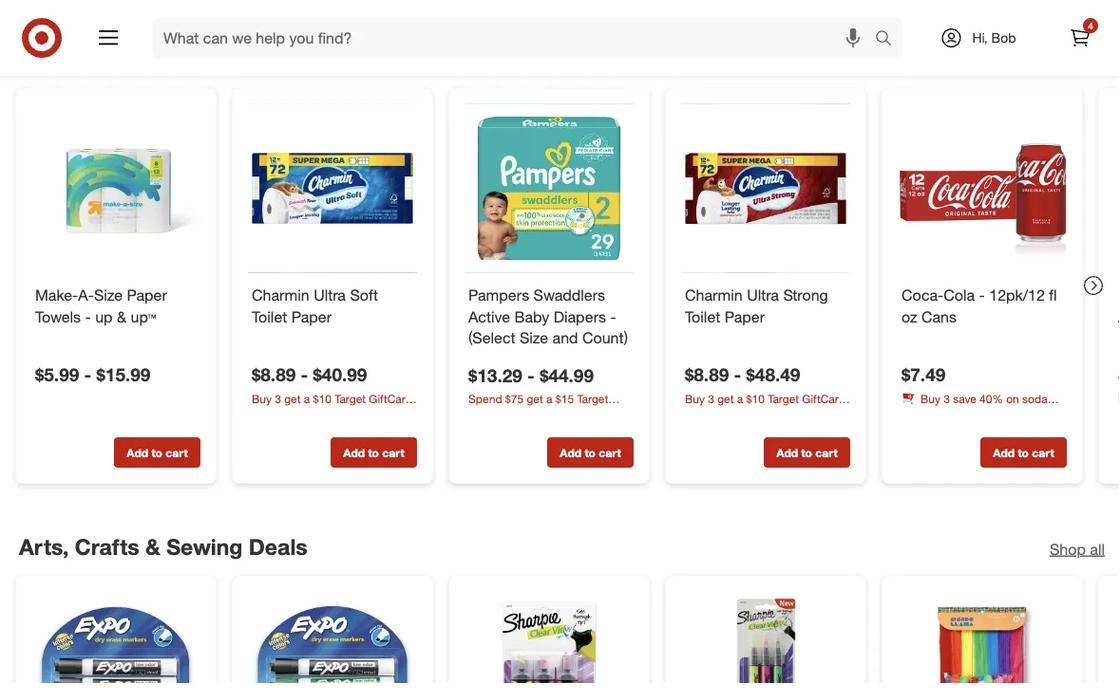 Task type: describe. For each thing, give the bounding box(es) containing it.
buy
[[921, 391, 940, 406]]

- left $48.49
[[734, 364, 741, 386]]

diapers
[[531, 408, 569, 423]]

$13.29 - $44.99 spend $75 get a $15 target giftcard on diapers & wipes
[[468, 365, 612, 423]]

cans
[[922, 307, 957, 326]]

$8.89 for $8.89 - $48.49
[[685, 364, 729, 386]]

shop all link
[[1050, 539, 1105, 561]]

add for $8.89 - $40.99
[[343, 446, 365, 460]]

strong
[[783, 286, 828, 304]]

add to cart for $7.49
[[993, 446, 1054, 460]]

$44.99
[[540, 365, 594, 387]]

pampers
[[468, 286, 529, 304]]

purchases
[[175, 45, 283, 72]]

hi,
[[972, 29, 988, 46]]

pks
[[919, 408, 937, 422]]

wipes
[[582, 408, 612, 423]]

to for $7.49
[[1018, 446, 1029, 460]]

save
[[953, 391, 976, 406]]

charmin ultra soft toilet paper link
[[252, 284, 413, 328]]

paper inside make-a-size paper towels - up & up™
[[127, 286, 167, 304]]

cola
[[944, 286, 975, 304]]

cart for $7.49
[[1032, 446, 1054, 460]]

to for $8.89 - $48.49
[[801, 446, 812, 460]]

- right $5.99
[[84, 364, 91, 386]]

$75
[[505, 392, 524, 406]]

deals
[[249, 534, 307, 560]]

- inside make-a-size paper towels - up & up™
[[85, 307, 91, 326]]

1 to from the left
[[151, 446, 162, 460]]

spend
[[468, 392, 502, 406]]

toilet for $8.89 - $40.99
[[252, 307, 287, 326]]

add for $7.49
[[993, 446, 1015, 460]]

target
[[577, 392, 608, 406]]

size inside make-a-size paper towels - up & up™
[[94, 286, 123, 304]]

soda
[[1022, 391, 1047, 406]]

up
[[95, 307, 113, 326]]

search button
[[866, 17, 912, 63]]

make-a-size paper towels - up & up™ link
[[35, 284, 197, 328]]

$5.99 - $15.99
[[35, 364, 150, 386]]

paper for $8.89 - $40.99
[[291, 307, 332, 326]]

your
[[123, 45, 169, 72]]

a
[[546, 392, 552, 406]]

towels
[[35, 307, 81, 326]]

based
[[19, 45, 85, 72]]

What can we help you find? suggestions appear below search field
[[152, 17, 880, 59]]

shop
[[1050, 541, 1086, 559]]

3
[[944, 391, 950, 406]]

add to cart for $8.89 - $40.99
[[343, 446, 404, 460]]

all
[[1090, 541, 1105, 559]]

and
[[552, 329, 578, 348]]

1 cart from the left
[[166, 446, 188, 460]]

$7.49
[[902, 364, 945, 386]]

coca-cola - 12pk/12 fl oz cans link
[[902, 284, 1063, 328]]

coca-
[[902, 286, 944, 304]]

diapers
[[553, 307, 606, 326]]

add to cart for $13.29 - $44.99
[[560, 446, 621, 460]]

baby
[[514, 307, 549, 326]]

add to cart button for $8.89 - $48.49
[[764, 438, 850, 468]]

up™
[[131, 307, 156, 326]]

$8.89 for $8.89 - $40.99
[[252, 364, 296, 386]]

1 add to cart button from the left
[[114, 438, 200, 468]]

a-
[[78, 286, 94, 304]]

- inside pampers swaddlers active baby diapers - (select size and count)
[[610, 307, 616, 326]]

& inside $13.29 - $44.99 spend $75 get a $15 target giftcard on diapers & wipes
[[572, 408, 579, 423]]

oz
[[902, 307, 917, 326]]

count)
[[582, 329, 628, 348]]

add to cart for $8.89 - $48.49
[[776, 446, 838, 460]]

active
[[468, 307, 510, 326]]

toilet for $8.89 - $48.49
[[685, 307, 720, 326]]



Task type: vqa. For each thing, say whether or not it's contained in the screenshot.
the leftmost January 26
no



Task type: locate. For each thing, give the bounding box(es) containing it.
paper for $8.89 - $48.49
[[724, 307, 765, 326]]

swaddlers
[[533, 286, 605, 304]]

search
[[866, 30, 912, 49]]

spend $75 get a $15 target giftcard on diapers & wipes button
[[468, 391, 634, 423]]

4 add to cart button from the left
[[764, 438, 850, 468]]

5 cart from the left
[[1032, 446, 1054, 460]]

5 to from the left
[[1018, 446, 1029, 460]]

ultra for $48.49
[[747, 286, 779, 304]]

to for $8.89 - $40.99
[[368, 446, 379, 460]]

toilet up $8.89 - $48.49
[[685, 307, 720, 326]]

toilet inside charmin ultra soft toilet paper
[[252, 307, 287, 326]]

add
[[127, 446, 148, 460], [343, 446, 365, 460], [560, 446, 581, 460], [776, 446, 798, 460], [993, 446, 1015, 460]]

cart for $8.89 - $40.99
[[382, 446, 404, 460]]

- inside coca-cola - 12pk/12 fl oz cans
[[979, 286, 985, 304]]

- left up
[[85, 307, 91, 326]]

charmin ultra soft toilet paper
[[252, 286, 378, 326]]

paper inside charmin ultra strong toilet paper
[[724, 307, 765, 326]]

40%
[[980, 391, 1003, 406]]

2 cart from the left
[[382, 446, 404, 460]]

sharpie clear view 3pk highlighters fine chisel tip multicolored image
[[681, 592, 850, 684], [681, 592, 850, 684]]

pampers swaddlers active baby diapers - (select size and count)
[[468, 286, 628, 348]]

0 horizontal spatial &
[[117, 307, 126, 326]]

1 $8.89 from the left
[[252, 364, 296, 386]]

- left $40.99
[[301, 364, 308, 386]]

expo 4pk dry erase markers chisel tip multicolored image
[[248, 592, 417, 684], [248, 592, 417, 684]]

sewing
[[166, 534, 243, 560]]

0 horizontal spatial size
[[94, 286, 123, 304]]

- inside $13.29 - $44.99 spend $75 get a $15 target giftcard on diapers & wipes
[[527, 365, 535, 387]]

ultra
[[314, 286, 346, 304], [747, 286, 779, 304]]

paper
[[127, 286, 167, 304], [291, 307, 332, 326], [724, 307, 765, 326]]

add to cart button down $48.49
[[764, 438, 850, 468]]

0 horizontal spatial toilet
[[252, 307, 287, 326]]

12-
[[902, 408, 919, 422]]

1 horizontal spatial size
[[520, 329, 548, 348]]

2 ultra from the left
[[747, 286, 779, 304]]

add down 'diapers'
[[560, 446, 581, 460]]

pampers swaddlers active baby diapers - (select size and count) image
[[465, 104, 634, 273], [465, 104, 634, 273]]

add to cart button down wipes
[[547, 438, 634, 468]]

$40.99
[[313, 364, 367, 386]]

size up up
[[94, 286, 123, 304]]

add for $13.29 - $44.99
[[560, 446, 581, 460]]

charmin for $8.89 - $48.49
[[685, 286, 743, 304]]

$8.89 left $40.99
[[252, 364, 296, 386]]

add to cart button down $15.99
[[114, 438, 200, 468]]

4 to from the left
[[801, 446, 812, 460]]

4 add to cart from the left
[[776, 446, 838, 460]]

$8.89 - $40.99
[[252, 364, 367, 386]]

add to cart down $48.49
[[776, 446, 838, 460]]

add to cart button for $8.89 - $40.99
[[331, 438, 417, 468]]

0 horizontal spatial ultra
[[314, 286, 346, 304]]

on inside buy 3 save 40% on soda 12-pks
[[1006, 391, 1019, 406]]

& right crafts
[[145, 534, 160, 560]]

2 vertical spatial &
[[145, 534, 160, 560]]

cart for $8.89 - $48.49
[[815, 446, 838, 460]]

add to cart button down soda at the bottom right of page
[[980, 438, 1067, 468]]

$48.49
[[746, 364, 800, 386]]

2 horizontal spatial on
[[1006, 391, 1019, 406]]

hi, bob
[[972, 29, 1016, 46]]

on down "$75"
[[515, 408, 528, 423]]

pampers swaddlers active baby diapers - (select size and count) link
[[468, 284, 630, 349]]

add for $8.89 - $48.49
[[776, 446, 798, 460]]

& down $15 on the bottom
[[572, 408, 579, 423]]

charmin ultra strong toilet paper image
[[681, 104, 850, 273], [681, 104, 850, 273]]

$5.99
[[35, 364, 79, 386]]

1 horizontal spatial charmin
[[685, 286, 743, 304]]

2 horizontal spatial &
[[572, 408, 579, 423]]

1 add from the left
[[127, 446, 148, 460]]

add to cart button for $7.49
[[980, 438, 1067, 468]]

&
[[117, 307, 126, 326], [572, 408, 579, 423], [145, 534, 160, 560]]

1 horizontal spatial toilet
[[685, 307, 720, 326]]

2 add to cart from the left
[[343, 446, 404, 460]]

to for $13.29 - $44.99
[[585, 446, 596, 460]]

add down buy 3 save 40% on soda 12-pks button
[[993, 446, 1015, 460]]

ultra left soft
[[314, 286, 346, 304]]

add down $40.99
[[343, 446, 365, 460]]

add to cart button
[[114, 438, 200, 468], [331, 438, 417, 468], [547, 438, 634, 468], [764, 438, 850, 468], [980, 438, 1067, 468]]

fl
[[1049, 286, 1057, 304]]

3 cart from the left
[[599, 446, 621, 460]]

1 horizontal spatial $8.89
[[685, 364, 729, 386]]

0 vertical spatial on
[[91, 45, 117, 72]]

arts, crafts & sewing deals
[[19, 534, 307, 560]]

charmin ultra strong toilet paper
[[685, 286, 828, 326]]

charmin up $8.89 - $48.49
[[685, 286, 743, 304]]

2 add from the left
[[343, 446, 365, 460]]

size
[[94, 286, 123, 304], [520, 329, 548, 348]]

$8.89 - $48.49
[[685, 364, 800, 386]]

get
[[527, 392, 543, 406]]

1 charmin from the left
[[252, 286, 309, 304]]

on
[[91, 45, 117, 72], [1006, 391, 1019, 406], [515, 408, 528, 423]]

5 add to cart button from the left
[[980, 438, 1067, 468]]

charmin left soft
[[252, 286, 309, 304]]

4 add from the left
[[776, 446, 798, 460]]

4 cart from the left
[[815, 446, 838, 460]]

charmin
[[252, 286, 309, 304], [685, 286, 743, 304]]

shop all
[[1050, 541, 1105, 559]]

toilet up "$8.89 - $40.99"
[[252, 307, 287, 326]]

add to cart
[[127, 446, 188, 460], [343, 446, 404, 460], [560, 446, 621, 460], [776, 446, 838, 460], [993, 446, 1054, 460]]

paper up $8.89 - $48.49
[[724, 307, 765, 326]]

1 horizontal spatial &
[[145, 534, 160, 560]]

size down baby
[[520, 329, 548, 348]]

toilet inside charmin ultra strong toilet paper
[[685, 307, 720, 326]]

- up get
[[527, 365, 535, 387]]

add to cart button for $13.29 - $44.99
[[547, 438, 634, 468]]

make-a-size paper towels - up & up™ image
[[31, 104, 200, 273], [31, 104, 200, 273]]

giftcard
[[468, 408, 512, 423]]

paper inside charmin ultra soft toilet paper
[[291, 307, 332, 326]]

0 horizontal spatial $8.89
[[252, 364, 296, 386]]

3 add from the left
[[560, 446, 581, 460]]

& right up
[[117, 307, 126, 326]]

3 to from the left
[[585, 446, 596, 460]]

1 horizontal spatial paper
[[291, 307, 332, 326]]

add to cart down wipes
[[560, 446, 621, 460]]

paper up "$8.89 - $40.99"
[[291, 307, 332, 326]]

1 vertical spatial &
[[572, 408, 579, 423]]

cart for $13.29 - $44.99
[[599, 446, 621, 460]]

0 horizontal spatial on
[[91, 45, 117, 72]]

0 vertical spatial &
[[117, 307, 126, 326]]

toilet
[[252, 307, 287, 326], [685, 307, 720, 326]]

arts,
[[19, 534, 69, 560]]

add to cart down soda at the bottom right of page
[[993, 446, 1054, 460]]

charmin for $8.89 - $40.99
[[252, 286, 309, 304]]

add to cart button down $40.99
[[331, 438, 417, 468]]

2 charmin from the left
[[685, 286, 743, 304]]

1 vertical spatial on
[[1006, 391, 1019, 406]]

$15
[[556, 392, 574, 406]]

crafts
[[75, 534, 139, 560]]

300pc craft combo value pack - mondo llama™ image
[[898, 592, 1067, 684], [898, 592, 1067, 684]]

1 ultra from the left
[[314, 286, 346, 304]]

make-
[[35, 286, 78, 304]]

1 add to cart from the left
[[127, 446, 188, 460]]

on left your
[[91, 45, 117, 72]]

- up count) at right
[[610, 307, 616, 326]]

ultra for $40.99
[[314, 286, 346, 304]]

soft
[[350, 286, 378, 304]]

1 vertical spatial size
[[520, 329, 548, 348]]

buy 3 save 40% on soda 12-pks
[[902, 391, 1047, 422]]

add to cart down $15.99
[[127, 446, 188, 460]]

charmin inside charmin ultra strong toilet paper
[[685, 286, 743, 304]]

add down $15.99
[[127, 446, 148, 460]]

1 horizontal spatial ultra
[[747, 286, 779, 304]]

1 horizontal spatial on
[[515, 408, 528, 423]]

$8.89
[[252, 364, 296, 386], [685, 364, 729, 386]]

charmin inside charmin ultra soft toilet paper
[[252, 286, 309, 304]]

charmin ultra strong toilet paper link
[[685, 284, 846, 328]]

2 add to cart button from the left
[[331, 438, 417, 468]]

coca-cola - 12pk/12 fl oz cans
[[902, 286, 1057, 326]]

on right 40%
[[1006, 391, 1019, 406]]

0 horizontal spatial charmin
[[252, 286, 309, 304]]

cart
[[166, 446, 188, 460], [382, 446, 404, 460], [599, 446, 621, 460], [815, 446, 838, 460], [1032, 446, 1054, 460]]

4 link
[[1059, 17, 1101, 59]]

2 horizontal spatial paper
[[724, 307, 765, 326]]

ultra left strong
[[747, 286, 779, 304]]

4
[[1088, 19, 1093, 31]]

0 vertical spatial size
[[94, 286, 123, 304]]

(select
[[468, 329, 515, 348]]

2 vertical spatial on
[[515, 408, 528, 423]]

ultra inside charmin ultra soft toilet paper
[[314, 286, 346, 304]]

on inside $13.29 - $44.99 spend $75 get a $15 target giftcard on diapers & wipes
[[515, 408, 528, 423]]

& inside make-a-size paper towels - up & up™
[[117, 307, 126, 326]]

$15.99
[[96, 364, 150, 386]]

5 add from the left
[[993, 446, 1015, 460]]

5 add to cart from the left
[[993, 446, 1054, 460]]

3 add to cart button from the left
[[547, 438, 634, 468]]

- right "cola"
[[979, 286, 985, 304]]

buy 3 save 40% on soda 12-pks button
[[902, 391, 1067, 422]]

0 horizontal spatial paper
[[127, 286, 167, 304]]

expo 4pk dry erase markers chisel tip black image
[[31, 592, 200, 684], [31, 592, 200, 684]]

based on your purchases
[[19, 45, 283, 72]]

add down $48.49
[[776, 446, 798, 460]]

$13.29
[[468, 365, 522, 387]]

paper up up™
[[127, 286, 167, 304]]

-
[[979, 286, 985, 304], [85, 307, 91, 326], [610, 307, 616, 326], [84, 364, 91, 386], [301, 364, 308, 386], [734, 364, 741, 386], [527, 365, 535, 387]]

2 to from the left
[[368, 446, 379, 460]]

12pk/12
[[989, 286, 1045, 304]]

2 toilet from the left
[[685, 307, 720, 326]]

2 $8.89 from the left
[[685, 364, 729, 386]]

charmin ultra soft toilet paper image
[[248, 104, 417, 273], [248, 104, 417, 273]]

$8.89 left $48.49
[[685, 364, 729, 386]]

size inside pampers swaddlers active baby diapers - (select size and count)
[[520, 329, 548, 348]]

ultra inside charmin ultra strong toilet paper
[[747, 286, 779, 304]]

to
[[151, 446, 162, 460], [368, 446, 379, 460], [585, 446, 596, 460], [801, 446, 812, 460], [1018, 446, 1029, 460]]

sharpie clear view 3pk highlighters chisel tip mulitcolored image
[[465, 592, 634, 684], [465, 592, 634, 684]]

1 toilet from the left
[[252, 307, 287, 326]]

add to cart down $40.99
[[343, 446, 404, 460]]

coca-cola - 12pk/12 fl oz cans image
[[898, 104, 1067, 273], [898, 104, 1067, 273]]

3 add to cart from the left
[[560, 446, 621, 460]]

bob
[[991, 29, 1016, 46]]

make-a-size paper towels - up & up™
[[35, 286, 167, 326]]



